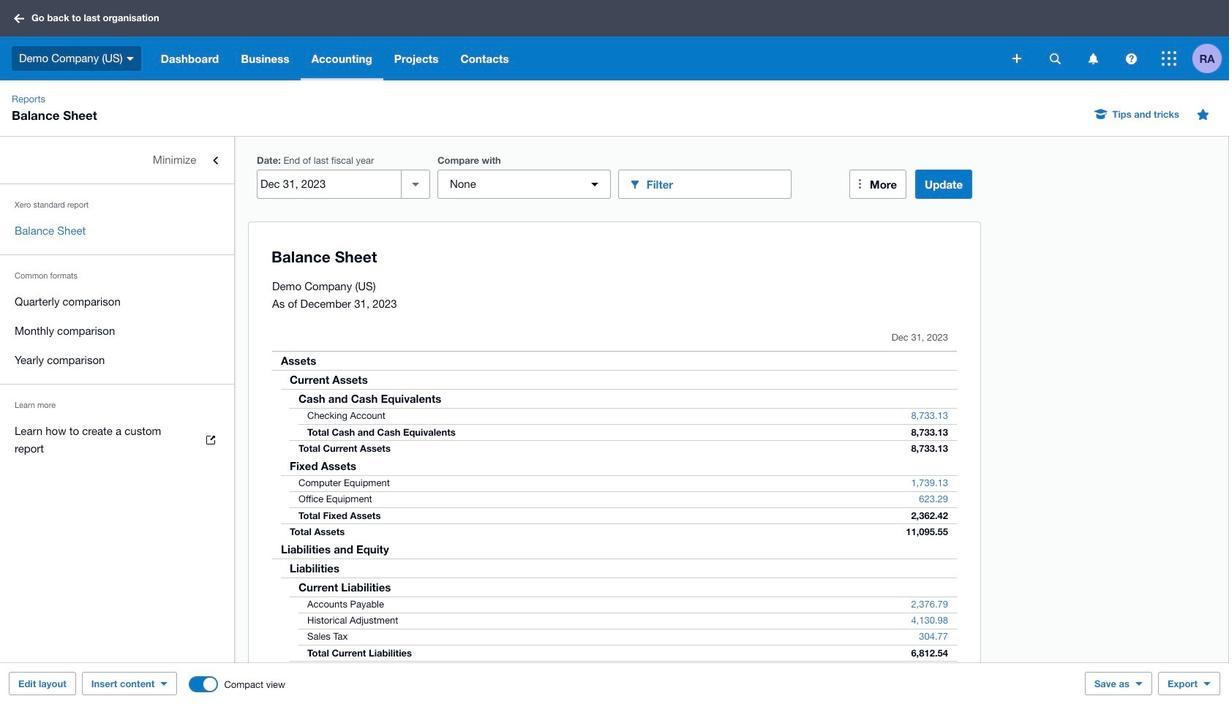 Task type: locate. For each thing, give the bounding box(es) containing it.
1 horizontal spatial svg image
[[1126, 53, 1137, 64]]

Report title field
[[268, 241, 952, 274]]

svg image
[[1050, 53, 1061, 64], [1089, 53, 1098, 64], [1013, 54, 1022, 63], [126, 57, 134, 61]]

banner
[[0, 0, 1230, 81]]

2 horizontal spatial svg image
[[1162, 51, 1177, 66]]

svg image
[[14, 14, 24, 23], [1162, 51, 1177, 66], [1126, 53, 1137, 64]]



Task type: describe. For each thing, give the bounding box(es) containing it.
remove from favorites image
[[1189, 100, 1218, 129]]

0 horizontal spatial svg image
[[14, 14, 24, 23]]

Select end date field
[[258, 171, 401, 198]]

report output element
[[272, 325, 957, 705]]

list of convenience dates image
[[401, 170, 430, 199]]



Task type: vqa. For each thing, say whether or not it's contained in the screenshot.
2nd More Options image from the top of the page
no



